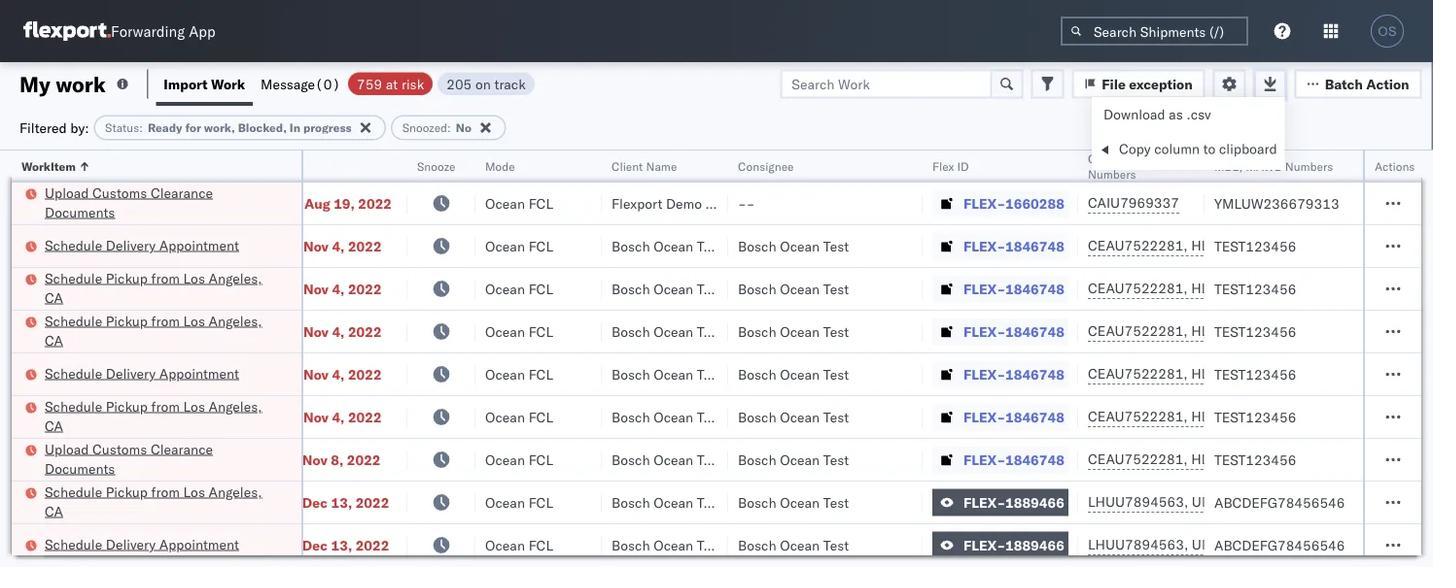 Task type: locate. For each thing, give the bounding box(es) containing it.
1 vertical spatial flex-1889466
[[964, 537, 1064, 554]]

5 hlxu6269489, from the top
[[1191, 408, 1291, 425]]

4 ceau7522281, from the top
[[1088, 366, 1188, 383]]

3 appointment from the top
[[159, 536, 239, 553]]

bosch ocean test
[[612, 238, 723, 255], [738, 238, 849, 255], [612, 281, 723, 298], [738, 281, 849, 298], [612, 323, 723, 340], [738, 323, 849, 340], [612, 366, 723, 383], [738, 366, 849, 383], [612, 409, 723, 426], [738, 409, 849, 426], [612, 452, 723, 469], [738, 452, 849, 469], [612, 494, 723, 511], [738, 494, 849, 511], [612, 537, 723, 554], [738, 537, 849, 554]]

numbers
[[1285, 159, 1333, 174], [1088, 167, 1136, 181]]

1 vertical spatial dec
[[302, 537, 328, 554]]

1846748
[[1005, 238, 1064, 255], [1005, 281, 1064, 298], [1005, 323, 1064, 340], [1005, 366, 1064, 383], [1005, 409, 1064, 426], [1005, 452, 1064, 469]]

2 vertical spatial appointment
[[159, 536, 239, 553]]

0 vertical spatial flex-1889466
[[964, 494, 1064, 511]]

3 ca from the top
[[45, 418, 63, 435]]

upload for 2nd "upload customs clearance documents" button from the bottom of the page
[[45, 184, 89, 201]]

2 angeles, from the top
[[209, 313, 262, 330]]

schedule delivery appointment link for first schedule delivery appointment button from the bottom of the page
[[45, 535, 239, 555]]

0 vertical spatial upload customs clearance documents link
[[45, 183, 276, 222]]

resize handle column header for mode
[[579, 151, 602, 568]]

mode button
[[475, 155, 582, 174]]

pst,
[[269, 452, 299, 469], [269, 494, 299, 511], [269, 537, 299, 554]]

numbers down container
[[1088, 167, 1136, 181]]

2 upload customs clearance documents button from the top
[[45, 440, 276, 481]]

5 fcl from the top
[[529, 366, 553, 383]]

4 angeles, from the top
[[209, 484, 262, 501]]

0 vertical spatial consignee
[[738, 159, 794, 174]]

2 upload customs clearance documents link from the top
[[45, 440, 276, 479]]

mode
[[485, 159, 515, 174]]

list box
[[1092, 97, 1285, 170]]

1 upload customs clearance documents link from the top
[[45, 183, 276, 222]]

0 vertical spatial upload
[[45, 184, 89, 201]]

: for status
[[139, 121, 143, 135]]

2 13, from the top
[[331, 537, 352, 554]]

0 vertical spatial 13,
[[331, 494, 352, 511]]

0 vertical spatial 11:59 pm pst, dec 13, 2022
[[203, 494, 389, 511]]

delivery for 2nd schedule delivery appointment button from the bottom
[[106, 365, 156, 382]]

0 vertical spatial delivery
[[106, 237, 156, 254]]

hlxu6269489,
[[1191, 237, 1291, 254], [1191, 280, 1291, 297], [1191, 323, 1291, 340], [1191, 366, 1291, 383], [1191, 408, 1291, 425], [1191, 451, 1291, 468]]

appointment up "11:00"
[[159, 365, 239, 382]]

as
[[1169, 106, 1183, 123]]

0 vertical spatial appointment
[[159, 237, 239, 254]]

from for third schedule pickup from los angeles, ca link from the top of the page
[[151, 398, 180, 415]]

5 4, from the top
[[332, 409, 345, 426]]

ocean fcl
[[485, 195, 553, 212], [485, 238, 553, 255], [485, 281, 553, 298], [485, 323, 553, 340], [485, 366, 553, 383], [485, 409, 553, 426], [485, 452, 553, 469], [485, 494, 553, 511], [485, 537, 553, 554]]

client
[[612, 159, 643, 174]]

my
[[19, 70, 50, 97]]

consignee button
[[728, 155, 903, 174]]

snoozed : no
[[402, 121, 471, 135]]

6 test123456 from the top
[[1214, 452, 1296, 469]]

2 vertical spatial pst,
[[269, 537, 299, 554]]

schedule pickup from los angeles, ca for third schedule pickup from los angeles, ca link from the top of the page
[[45, 398, 262, 435]]

resize handle column header for consignee
[[899, 151, 923, 568]]

numbers inside container numbers
[[1088, 167, 1136, 181]]

4 ceau7522281, hlxu6269489, hlxu8034992 from the top
[[1088, 366, 1390, 383]]

: left no
[[447, 121, 451, 135]]

schedule delivery appointment link for 3rd schedule delivery appointment button from the bottom
[[45, 236, 239, 255]]

5 schedule from the top
[[45, 398, 102, 415]]

flex id button
[[923, 155, 1059, 174]]

3 1846748 from the top
[[1005, 323, 1064, 340]]

0 vertical spatial lhuu7894563, uetu5238478
[[1088, 494, 1287, 511]]

fcl
[[529, 195, 553, 212], [529, 238, 553, 255], [529, 281, 553, 298], [529, 323, 553, 340], [529, 366, 553, 383], [529, 409, 553, 426], [529, 452, 553, 469], [529, 494, 553, 511], [529, 537, 553, 554]]

2 dec from the top
[[302, 537, 328, 554]]

upload for second "upload customs clearance documents" button from the top
[[45, 441, 89, 458]]

angeles,
[[209, 270, 262, 287], [209, 313, 262, 330], [209, 398, 262, 415], [209, 484, 262, 501]]

status : ready for work, blocked, in progress
[[105, 121, 352, 135]]

1 vertical spatial schedule delivery appointment button
[[45, 364, 239, 386]]

2 11:59 from the top
[[203, 281, 241, 298]]

documents for the upload customs clearance documents link for 2nd "upload customs clearance documents" button from the bottom of the page
[[45, 204, 115, 221]]

from for first schedule pickup from los angeles, ca link
[[151, 270, 180, 287]]

1 vertical spatial upload customs clearance documents
[[45, 441, 213, 477]]

0 vertical spatial upload customs clearance documents
[[45, 184, 213, 221]]

5 ceau7522281, from the top
[[1088, 408, 1188, 425]]

1 vertical spatial 1889466
[[1005, 537, 1064, 554]]

1 abcdefg78456546 from the top
[[1214, 494, 1345, 511]]

759 at risk
[[357, 75, 424, 92]]

1 vertical spatial appointment
[[159, 365, 239, 382]]

schedule delivery appointment
[[45, 237, 239, 254], [45, 365, 239, 382], [45, 536, 239, 553]]

0 vertical spatial schedule delivery appointment link
[[45, 236, 239, 255]]

test
[[697, 238, 723, 255], [823, 238, 849, 255], [697, 281, 723, 298], [823, 281, 849, 298], [697, 323, 723, 340], [823, 323, 849, 340], [697, 366, 723, 383], [823, 366, 849, 383], [697, 409, 723, 426], [823, 409, 849, 426], [697, 452, 723, 469], [823, 452, 849, 469], [697, 494, 723, 511], [823, 494, 849, 511], [697, 537, 723, 554], [823, 537, 849, 554]]

appointment down the 12:00
[[159, 237, 239, 254]]

4 los from the top
[[183, 484, 205, 501]]

los for first schedule pickup from los angeles, ca link
[[183, 270, 205, 287]]

flex id
[[932, 159, 969, 174]]

hlxu8034992
[[1294, 237, 1390, 254], [1294, 280, 1390, 297], [1294, 323, 1390, 340], [1294, 366, 1390, 383], [1294, 408, 1390, 425], [1294, 451, 1390, 468]]

abcdefg78456546
[[1214, 494, 1345, 511], [1214, 537, 1345, 554]]

schedule pickup from los angeles, ca link
[[45, 269, 276, 308], [45, 312, 276, 351], [45, 397, 276, 436], [45, 483, 276, 522]]

1 vertical spatial 13,
[[331, 537, 352, 554]]

6 flex- from the top
[[964, 409, 1005, 426]]

3 ocean fcl from the top
[[485, 281, 553, 298]]

1 schedule delivery appointment from the top
[[45, 237, 239, 254]]

0 vertical spatial customs
[[92, 184, 147, 201]]

1 vertical spatial schedule delivery appointment link
[[45, 364, 239, 384]]

import
[[164, 75, 208, 92]]

los
[[183, 270, 205, 287], [183, 313, 205, 330], [183, 398, 205, 415], [183, 484, 205, 501]]

3 11:59 pm pdt, nov 4, 2022 from the top
[[203, 323, 382, 340]]

pickup for third schedule pickup from los angeles, ca link from the bottom of the page
[[106, 313, 148, 330]]

2 11:59 pm pdt, nov 4, 2022 from the top
[[203, 281, 382, 298]]

5 pm from the top
[[245, 409, 266, 426]]

13,
[[331, 494, 352, 511], [331, 537, 352, 554]]

actions
[[1375, 159, 1415, 174]]

appointment
[[159, 237, 239, 254], [159, 365, 239, 382], [159, 536, 239, 553]]

0 vertical spatial documents
[[45, 204, 115, 221]]

1 vertical spatial customs
[[92, 441, 147, 458]]

2 vertical spatial schedule delivery appointment link
[[45, 535, 239, 555]]

pm
[[245, 238, 266, 255], [245, 281, 266, 298], [245, 323, 266, 340], [245, 366, 266, 383], [245, 409, 266, 426], [245, 452, 266, 469], [245, 494, 266, 511], [245, 537, 266, 554]]

1 vertical spatial consignee
[[706, 195, 771, 212]]

4 pm from the top
[[245, 366, 266, 383]]

appointment for schedule delivery appointment link corresponding to first schedule delivery appointment button from the bottom of the page
[[159, 536, 239, 553]]

6 ceau7522281, hlxu6269489, hlxu8034992 from the top
[[1088, 451, 1390, 468]]

track
[[494, 75, 526, 92]]

1 vertical spatial upload customs clearance documents button
[[45, 440, 276, 481]]

6 1846748 from the top
[[1005, 452, 1064, 469]]

2 upload customs clearance documents from the top
[[45, 441, 213, 477]]

0 vertical spatial pst,
[[269, 452, 299, 469]]

angeles, for third schedule pickup from los angeles, ca link from the top of the page
[[209, 398, 262, 415]]

from
[[151, 270, 180, 287], [151, 313, 180, 330], [151, 398, 180, 415], [151, 484, 180, 501]]

0 horizontal spatial :
[[139, 121, 143, 135]]

11:59
[[203, 238, 241, 255], [203, 281, 241, 298], [203, 323, 241, 340], [203, 366, 241, 383], [203, 409, 241, 426], [203, 494, 241, 511], [203, 537, 241, 554]]

consignee right demo
[[706, 195, 771, 212]]

consignee up the --
[[738, 159, 794, 174]]

flex-1846748 button
[[932, 233, 1068, 260], [932, 233, 1068, 260], [932, 276, 1068, 303], [932, 276, 1068, 303], [932, 318, 1068, 346], [932, 318, 1068, 346], [932, 361, 1068, 388], [932, 361, 1068, 388], [932, 404, 1068, 431], [932, 404, 1068, 431], [932, 447, 1068, 474], [932, 447, 1068, 474]]

1 schedule delivery appointment link from the top
[[45, 236, 239, 255]]

clearance for second "upload customs clearance documents" button from the top
[[151, 441, 213, 458]]

0 horizontal spatial numbers
[[1088, 167, 1136, 181]]

customs
[[92, 184, 147, 201], [92, 441, 147, 458]]

lhuu7894563,
[[1088, 494, 1188, 511], [1088, 537, 1188, 554]]

0 vertical spatial 1889466
[[1005, 494, 1064, 511]]

3 hlxu8034992 from the top
[[1294, 323, 1390, 340]]

test123456
[[1214, 238, 1296, 255], [1214, 281, 1296, 298], [1214, 323, 1296, 340], [1214, 366, 1296, 383], [1214, 409, 1296, 426], [1214, 452, 1296, 469]]

lhuu7894563, uetu5238478
[[1088, 494, 1287, 511], [1088, 537, 1287, 554]]

1 vertical spatial delivery
[[106, 365, 156, 382]]

from for third schedule pickup from los angeles, ca link from the bottom of the page
[[151, 313, 180, 330]]

for
[[185, 121, 201, 135]]

ca for first schedule pickup from los angeles, ca link
[[45, 289, 63, 306]]

2 schedule pickup from los angeles, ca from the top
[[45, 313, 262, 349]]

delivery for first schedule delivery appointment button from the bottom of the page
[[106, 536, 156, 553]]

1 vertical spatial upload
[[45, 441, 89, 458]]

appointment down "11:00"
[[159, 536, 239, 553]]

1 vertical spatial pst,
[[269, 494, 299, 511]]

1 vertical spatial lhuu7894563,
[[1088, 537, 1188, 554]]

0 vertical spatial dec
[[302, 494, 328, 511]]

schedule delivery appointment for schedule delivery appointment link associated with 3rd schedule delivery appointment button from the bottom
[[45, 237, 239, 254]]

1 documents from the top
[[45, 204, 115, 221]]

los for third schedule pickup from los angeles, ca link from the top of the page
[[183, 398, 205, 415]]

0 vertical spatial uetu5238478
[[1192, 494, 1287, 511]]

ceau7522281, hlxu6269489, hlxu8034992
[[1088, 237, 1390, 254], [1088, 280, 1390, 297], [1088, 323, 1390, 340], [1088, 366, 1390, 383], [1088, 408, 1390, 425], [1088, 451, 1390, 468]]

documents
[[45, 204, 115, 221], [45, 460, 115, 477]]

1 ocean fcl from the top
[[485, 195, 553, 212]]

flex-1889466 button
[[932, 490, 1068, 517], [932, 490, 1068, 517], [932, 532, 1068, 560], [932, 532, 1068, 560]]

2 lhuu7894563, uetu5238478 from the top
[[1088, 537, 1287, 554]]

3 los from the top
[[183, 398, 205, 415]]

: left ready
[[139, 121, 143, 135]]

my work
[[19, 70, 106, 97]]

2 vertical spatial schedule delivery appointment button
[[45, 535, 239, 557]]

bosch
[[612, 238, 650, 255], [738, 238, 776, 255], [612, 281, 650, 298], [738, 281, 776, 298], [612, 323, 650, 340], [738, 323, 776, 340], [612, 366, 650, 383], [738, 366, 776, 383], [612, 409, 650, 426], [738, 409, 776, 426], [612, 452, 650, 469], [738, 452, 776, 469], [612, 494, 650, 511], [738, 494, 776, 511], [612, 537, 650, 554], [738, 537, 776, 554]]

schedule pickup from los angeles, ca for first schedule pickup from los angeles, ca link
[[45, 270, 262, 306]]

resize handle column header
[[278, 151, 301, 568], [384, 151, 407, 568], [452, 151, 475, 568], [579, 151, 602, 568], [705, 151, 728, 568], [899, 151, 923, 568], [1055, 151, 1078, 568], [1181, 151, 1205, 568], [1398, 151, 1421, 568]]

0 vertical spatial schedule delivery appointment
[[45, 237, 239, 254]]

schedule pickup from los angeles, ca for third schedule pickup from los angeles, ca link from the bottom of the page
[[45, 313, 262, 349]]

3 flex- from the top
[[964, 281, 1005, 298]]

2 flex-1846748 from the top
[[964, 281, 1064, 298]]

ca
[[45, 289, 63, 306], [45, 332, 63, 349], [45, 418, 63, 435], [45, 503, 63, 520]]

1 vertical spatial abcdefg78456546
[[1214, 537, 1345, 554]]

2 ca from the top
[[45, 332, 63, 349]]

download as .csv
[[1104, 106, 1211, 123]]

1 vertical spatial uetu5238478
[[1192, 537, 1287, 554]]

aug
[[304, 195, 330, 212]]

pickup for first schedule pickup from los angeles, ca link
[[106, 270, 148, 287]]

flex-
[[964, 195, 1005, 212], [964, 238, 1005, 255], [964, 281, 1005, 298], [964, 323, 1005, 340], [964, 366, 1005, 383], [964, 409, 1005, 426], [964, 452, 1005, 469], [964, 494, 1005, 511], [964, 537, 1005, 554]]

1 ca from the top
[[45, 289, 63, 306]]

flex-1889466
[[964, 494, 1064, 511], [964, 537, 1064, 554]]

numbers up ymluw236679313
[[1285, 159, 1333, 174]]

6 pm from the top
[[245, 452, 266, 469]]

1 - from the left
[[738, 195, 746, 212]]

2 appointment from the top
[[159, 365, 239, 382]]

1 uetu5238478 from the top
[[1192, 494, 1287, 511]]

1 vertical spatial upload customs clearance documents link
[[45, 440, 276, 479]]

0 vertical spatial lhuu7894563,
[[1088, 494, 1188, 511]]

batch action
[[1325, 75, 1409, 92]]

4,
[[332, 238, 345, 255], [332, 281, 345, 298], [332, 323, 345, 340], [332, 366, 345, 383], [332, 409, 345, 426]]

1 fcl from the top
[[529, 195, 553, 212]]

0 vertical spatial schedule delivery appointment button
[[45, 236, 239, 257]]

205 on track
[[447, 75, 526, 92]]

4 1846748 from the top
[[1005, 366, 1064, 383]]

ca for third schedule pickup from los angeles, ca link from the bottom of the page
[[45, 332, 63, 349]]

1 upload customs clearance documents from the top
[[45, 184, 213, 221]]

8 resize handle column header from the left
[[1181, 151, 1205, 568]]

1 from from the top
[[151, 270, 180, 287]]

1 flex-1846748 from the top
[[964, 238, 1064, 255]]

1 vertical spatial documents
[[45, 460, 115, 477]]

upload
[[45, 184, 89, 201], [45, 441, 89, 458]]

1 pst, from the top
[[269, 452, 299, 469]]

2 vertical spatial delivery
[[106, 536, 156, 553]]

container numbers
[[1088, 151, 1140, 181]]

3 schedule delivery appointment from the top
[[45, 536, 239, 553]]

4 4, from the top
[[332, 366, 345, 383]]

1 upload from the top
[[45, 184, 89, 201]]

upload customs clearance documents link for second "upload customs clearance documents" button from the top
[[45, 440, 276, 479]]

flex-1846748
[[964, 238, 1064, 255], [964, 281, 1064, 298], [964, 323, 1064, 340], [964, 366, 1064, 383], [964, 409, 1064, 426], [964, 452, 1064, 469]]

2 vertical spatial schedule delivery appointment
[[45, 536, 239, 553]]

1 horizontal spatial numbers
[[1285, 159, 1333, 174]]

workitem button
[[12, 155, 282, 174]]

upload customs clearance documents
[[45, 184, 213, 221], [45, 441, 213, 477]]

2 4, from the top
[[332, 281, 345, 298]]

schedule pickup from los angeles, ca button
[[45, 269, 276, 310], [45, 312, 276, 352], [45, 397, 276, 438], [45, 483, 276, 524]]

1 appointment from the top
[[159, 237, 239, 254]]

2022
[[358, 195, 392, 212], [348, 238, 382, 255], [348, 281, 382, 298], [348, 323, 382, 340], [348, 366, 382, 383], [348, 409, 382, 426], [347, 452, 381, 469], [356, 494, 389, 511], [356, 537, 389, 554]]

schedule delivery appointment link
[[45, 236, 239, 255], [45, 364, 239, 384], [45, 535, 239, 555]]

mbl/mawb numbers
[[1214, 159, 1333, 174]]

4 11:59 from the top
[[203, 366, 241, 383]]

1889466
[[1005, 494, 1064, 511], [1005, 537, 1064, 554]]

1 customs from the top
[[92, 184, 147, 201]]

schedule delivery appointment for schedule delivery appointment link corresponding to 2nd schedule delivery appointment button from the bottom
[[45, 365, 239, 382]]

1 vertical spatial schedule delivery appointment
[[45, 365, 239, 382]]

pickup for third schedule pickup from los angeles, ca link from the top of the page
[[106, 398, 148, 415]]

from for 4th schedule pickup from los angeles, ca link
[[151, 484, 180, 501]]

file exception button
[[1072, 70, 1205, 99], [1072, 70, 1205, 99]]

5 11:59 pm pdt, nov 4, 2022 from the top
[[203, 409, 382, 426]]

1 horizontal spatial :
[[447, 121, 451, 135]]

action
[[1366, 75, 1409, 92]]

pdt,
[[270, 195, 301, 212], [269, 238, 300, 255], [269, 281, 300, 298], [269, 323, 300, 340], [269, 366, 300, 383], [269, 409, 300, 426]]

1 vertical spatial lhuu7894563, uetu5238478
[[1088, 537, 1287, 554]]

0 vertical spatial upload customs clearance documents button
[[45, 183, 276, 224]]

1 vertical spatial 11:59 pm pst, dec 13, 2022
[[203, 537, 389, 554]]

schedule
[[45, 237, 102, 254], [45, 270, 102, 287], [45, 313, 102, 330], [45, 365, 102, 382], [45, 398, 102, 415], [45, 484, 102, 501], [45, 536, 102, 553]]

2 schedule from the top
[[45, 270, 102, 287]]

1 test123456 from the top
[[1214, 238, 1296, 255]]

1 vertical spatial clearance
[[151, 441, 213, 458]]

2 delivery from the top
[[106, 365, 156, 382]]

0 vertical spatial clearance
[[151, 184, 213, 201]]

upload customs clearance documents for the upload customs clearance documents link for 2nd "upload customs clearance documents" button from the bottom of the page
[[45, 184, 213, 221]]

1 clearance from the top
[[151, 184, 213, 201]]

0 vertical spatial abcdefg78456546
[[1214, 494, 1345, 511]]

ocean
[[485, 195, 525, 212], [485, 238, 525, 255], [654, 238, 693, 255], [780, 238, 820, 255], [485, 281, 525, 298], [654, 281, 693, 298], [780, 281, 820, 298], [485, 323, 525, 340], [654, 323, 693, 340], [780, 323, 820, 340], [485, 366, 525, 383], [654, 366, 693, 383], [780, 366, 820, 383], [485, 409, 525, 426], [654, 409, 693, 426], [780, 409, 820, 426], [485, 452, 525, 469], [654, 452, 693, 469], [780, 452, 820, 469], [485, 494, 525, 511], [654, 494, 693, 511], [780, 494, 820, 511], [485, 537, 525, 554], [654, 537, 693, 554], [780, 537, 820, 554]]

8 pm from the top
[[245, 537, 266, 554]]

2 pickup from the top
[[106, 313, 148, 330]]

snooze
[[417, 159, 455, 174]]

3 schedule delivery appointment link from the top
[[45, 535, 239, 555]]

upload customs clearance documents button
[[45, 183, 276, 224], [45, 440, 276, 481]]



Task type: vqa. For each thing, say whether or not it's contained in the screenshot.
MBL/MAWB NUMBERS
yes



Task type: describe. For each thing, give the bounding box(es) containing it.
5 flex-1846748 from the top
[[964, 409, 1064, 426]]

4 hlxu6269489, from the top
[[1191, 366, 1291, 383]]

container
[[1088, 151, 1140, 166]]

clearance for 2nd "upload customs clearance documents" button from the bottom of the page
[[151, 184, 213, 201]]

los for 4th schedule pickup from los angeles, ca link
[[183, 484, 205, 501]]

ca for third schedule pickup from los angeles, ca link from the top of the page
[[45, 418, 63, 435]]

clipboard
[[1219, 141, 1277, 158]]

los for third schedule pickup from los angeles, ca link from the bottom of the page
[[183, 313, 205, 330]]

4 fcl from the top
[[529, 323, 553, 340]]

: for snoozed
[[447, 121, 451, 135]]

2 ocean fcl from the top
[[485, 238, 553, 255]]

filtered
[[19, 119, 67, 136]]

flexport demo consignee
[[612, 195, 771, 212]]

no
[[456, 121, 471, 135]]

schedule delivery appointment link for 2nd schedule delivery appointment button from the bottom
[[45, 364, 239, 384]]

4 flex- from the top
[[964, 323, 1005, 340]]

demo
[[666, 195, 702, 212]]

2 flex- from the top
[[964, 238, 1005, 255]]

1 11:59 pm pst, dec 13, 2022 from the top
[[203, 494, 389, 511]]

6 hlxu6269489, from the top
[[1191, 451, 1291, 468]]

pickup for 4th schedule pickup from los angeles, ca link
[[106, 484, 148, 501]]

download
[[1104, 106, 1165, 123]]

copy column to clipboard
[[1119, 141, 1277, 158]]

3 schedule from the top
[[45, 313, 102, 330]]

forwarding
[[111, 22, 185, 40]]

3 fcl from the top
[[529, 281, 553, 298]]

batch
[[1325, 75, 1363, 92]]

container numbers button
[[1078, 147, 1185, 182]]

risk
[[401, 75, 424, 92]]

3 4, from the top
[[332, 323, 345, 340]]

9 fcl from the top
[[529, 537, 553, 554]]

12:00
[[203, 195, 241, 212]]

3 flex-1846748 from the top
[[964, 323, 1064, 340]]

6 fcl from the top
[[529, 409, 553, 426]]

4 schedule from the top
[[45, 365, 102, 382]]

1 4, from the top
[[332, 238, 345, 255]]

appointment for schedule delivery appointment link associated with 3rd schedule delivery appointment button from the bottom
[[159, 237, 239, 254]]

at
[[386, 75, 398, 92]]

2 1846748 from the top
[[1005, 281, 1064, 298]]

2 resize handle column header from the left
[[384, 151, 407, 568]]

1 lhuu7894563, uetu5238478 from the top
[[1088, 494, 1287, 511]]

5 test123456 from the top
[[1214, 409, 1296, 426]]

2 schedule pickup from los angeles, ca button from the top
[[45, 312, 276, 352]]

batch action button
[[1295, 70, 1422, 99]]

on
[[475, 75, 491, 92]]

documents for the upload customs clearance documents link related to second "upload customs clearance documents" button from the top
[[45, 460, 115, 477]]

caiu7969337
[[1088, 194, 1179, 211]]

2 pm from the top
[[245, 281, 266, 298]]

in
[[290, 121, 300, 135]]

3 pst, from the top
[[269, 537, 299, 554]]

blocked,
[[238, 121, 287, 135]]

flexport. image
[[23, 21, 111, 41]]

by:
[[70, 119, 89, 136]]

2 ceau7522281, from the top
[[1088, 280, 1188, 297]]

3 ceau7522281, from the top
[[1088, 323, 1188, 340]]

6 schedule from the top
[[45, 484, 102, 501]]

upload customs clearance documents link for 2nd "upload customs clearance documents" button from the bottom of the page
[[45, 183, 276, 222]]

5 hlxu8034992 from the top
[[1294, 408, 1390, 425]]

7 fcl from the top
[[529, 452, 553, 469]]

work
[[56, 70, 106, 97]]

customs for second "upload customs clearance documents" button from the top
[[92, 441, 147, 458]]

8,
[[331, 452, 344, 469]]

.csv
[[1187, 106, 1211, 123]]

snoozed
[[402, 121, 447, 135]]

flexport
[[612, 195, 662, 212]]

2 fcl from the top
[[529, 238, 553, 255]]

8 fcl from the top
[[529, 494, 553, 511]]

message
[[261, 75, 315, 92]]

1 11:59 pm pdt, nov 4, 2022 from the top
[[203, 238, 382, 255]]

5 11:59 from the top
[[203, 409, 241, 426]]

exception
[[1129, 75, 1193, 92]]

mbl/mawb
[[1214, 159, 1282, 174]]

5 ocean fcl from the top
[[485, 366, 553, 383]]

work,
[[204, 121, 235, 135]]

upload customs clearance documents for the upload customs clearance documents link related to second "upload customs clearance documents" button from the top
[[45, 441, 213, 477]]

1 hlxu6269489, from the top
[[1191, 237, 1291, 254]]

1 13, from the top
[[331, 494, 352, 511]]

schedule delivery appointment for schedule delivery appointment link corresponding to first schedule delivery appointment button from the bottom of the page
[[45, 536, 239, 553]]

forwarding app link
[[23, 21, 215, 41]]

(0)
[[315, 75, 340, 92]]

2 lhuu7894563, from the top
[[1088, 537, 1188, 554]]

11:00 pm pst, nov 8, 2022
[[203, 452, 381, 469]]

forwarding app
[[111, 22, 215, 40]]

2 uetu5238478 from the top
[[1192, 537, 1287, 554]]

7 pm from the top
[[245, 494, 266, 511]]

1 ceau7522281, hlxu6269489, hlxu8034992 from the top
[[1088, 237, 1390, 254]]

19,
[[334, 195, 355, 212]]

am
[[245, 195, 267, 212]]

name
[[646, 159, 677, 174]]

1 schedule from the top
[[45, 237, 102, 254]]

numbers for mbl/mawb numbers
[[1285, 159, 1333, 174]]

Search Shipments (/) text field
[[1061, 17, 1248, 46]]

1 schedule pickup from los angeles, ca button from the top
[[45, 269, 276, 310]]

3 ceau7522281, hlxu6269489, hlxu8034992 from the top
[[1088, 323, 1390, 340]]

4 schedule pickup from los angeles, ca button from the top
[[45, 483, 276, 524]]

2 pst, from the top
[[269, 494, 299, 511]]

205
[[447, 75, 472, 92]]

2 - from the left
[[746, 195, 755, 212]]

filtered by:
[[19, 119, 89, 136]]

column
[[1154, 141, 1200, 158]]

Search Work text field
[[780, 70, 992, 99]]

11:00
[[203, 452, 241, 469]]

flex-1660288
[[964, 195, 1064, 212]]

os
[[1378, 24, 1397, 38]]

1 upload customs clearance documents button from the top
[[45, 183, 276, 224]]

3 resize handle column header from the left
[[452, 151, 475, 568]]

2 test123456 from the top
[[1214, 281, 1296, 298]]

delivery for 3rd schedule delivery appointment button from the bottom
[[106, 237, 156, 254]]

6 ceau7522281, from the top
[[1088, 451, 1188, 468]]

7 flex- from the top
[[964, 452, 1005, 469]]

angeles, for 4th schedule pickup from los angeles, ca link
[[209, 484, 262, 501]]

appointment for schedule delivery appointment link corresponding to 2nd schedule delivery appointment button from the bottom
[[159, 365, 239, 382]]

file
[[1102, 75, 1126, 92]]

1 ceau7522281, from the top
[[1088, 237, 1188, 254]]

ymluw236679313
[[1214, 195, 1339, 212]]

angeles, for third schedule pickup from los angeles, ca link from the bottom of the page
[[209, 313, 262, 330]]

numbers for container numbers
[[1088, 167, 1136, 181]]

--
[[738, 195, 755, 212]]

app
[[189, 22, 215, 40]]

angeles, for first schedule pickup from los angeles, ca link
[[209, 270, 262, 287]]

mbl/mawb numbers button
[[1205, 155, 1428, 174]]

1 dec from the top
[[302, 494, 328, 511]]

4 ocean fcl from the top
[[485, 323, 553, 340]]

status
[[105, 121, 139, 135]]

3 schedule pickup from los angeles, ca button from the top
[[45, 397, 276, 438]]

message (0)
[[261, 75, 340, 92]]

5 1846748 from the top
[[1005, 409, 1064, 426]]

import work button
[[156, 62, 253, 106]]

6 11:59 from the top
[[203, 494, 241, 511]]

6 hlxu8034992 from the top
[[1294, 451, 1390, 468]]

flex
[[932, 159, 954, 174]]

6 ocean fcl from the top
[[485, 409, 553, 426]]

ca for 4th schedule pickup from los angeles, ca link
[[45, 503, 63, 520]]

2 1889466 from the top
[[1005, 537, 1064, 554]]

workitem
[[21, 159, 76, 174]]

id
[[957, 159, 969, 174]]

3 hlxu6269489, from the top
[[1191, 323, 1291, 340]]

7 schedule from the top
[[45, 536, 102, 553]]

9 ocean fcl from the top
[[485, 537, 553, 554]]

4 11:59 pm pdt, nov 4, 2022 from the top
[[203, 366, 382, 383]]

2 11:59 pm pst, dec 13, 2022 from the top
[[203, 537, 389, 554]]

import work
[[164, 75, 245, 92]]

12:00 am pdt, aug 19, 2022
[[203, 195, 392, 212]]

resize handle column header for container numbers
[[1181, 151, 1205, 568]]

7 ocean fcl from the top
[[485, 452, 553, 469]]

7 11:59 from the top
[[203, 537, 241, 554]]

8 flex- from the top
[[964, 494, 1005, 511]]

consignee inside button
[[738, 159, 794, 174]]

4 test123456 from the top
[[1214, 366, 1296, 383]]

resize handle column header for workitem
[[278, 151, 301, 568]]

1660288
[[1005, 195, 1064, 212]]

client name
[[612, 159, 677, 174]]

ready
[[148, 121, 182, 135]]

3 schedule delivery appointment button from the top
[[45, 535, 239, 557]]

5 ceau7522281, hlxu6269489, hlxu8034992 from the top
[[1088, 408, 1390, 425]]

progress
[[303, 121, 352, 135]]

1 schedule delivery appointment button from the top
[[45, 236, 239, 257]]

5 flex- from the top
[[964, 366, 1005, 383]]

os button
[[1365, 9, 1410, 53]]

schedule pickup from los angeles, ca for 4th schedule pickup from los angeles, ca link
[[45, 484, 262, 520]]

resize handle column header for flex id
[[1055, 151, 1078, 568]]

work
[[211, 75, 245, 92]]

759
[[357, 75, 382, 92]]

2 hlxu8034992 from the top
[[1294, 280, 1390, 297]]

customs for 2nd "upload customs clearance documents" button from the bottom of the page
[[92, 184, 147, 201]]

2 schedule delivery appointment button from the top
[[45, 364, 239, 386]]

list box containing download as .csv
[[1092, 97, 1285, 170]]

to
[[1203, 141, 1216, 158]]

client name button
[[602, 155, 709, 174]]

3 11:59 from the top
[[203, 323, 241, 340]]

4 hlxu8034992 from the top
[[1294, 366, 1390, 383]]

3 test123456 from the top
[[1214, 323, 1296, 340]]

1 11:59 from the top
[[203, 238, 241, 255]]

9 resize handle column header from the left
[[1398, 151, 1421, 568]]

2 abcdefg78456546 from the top
[[1214, 537, 1345, 554]]

copy
[[1119, 141, 1151, 158]]

1 pm from the top
[[245, 238, 266, 255]]

file exception
[[1102, 75, 1193, 92]]

resize handle column header for client name
[[705, 151, 728, 568]]



